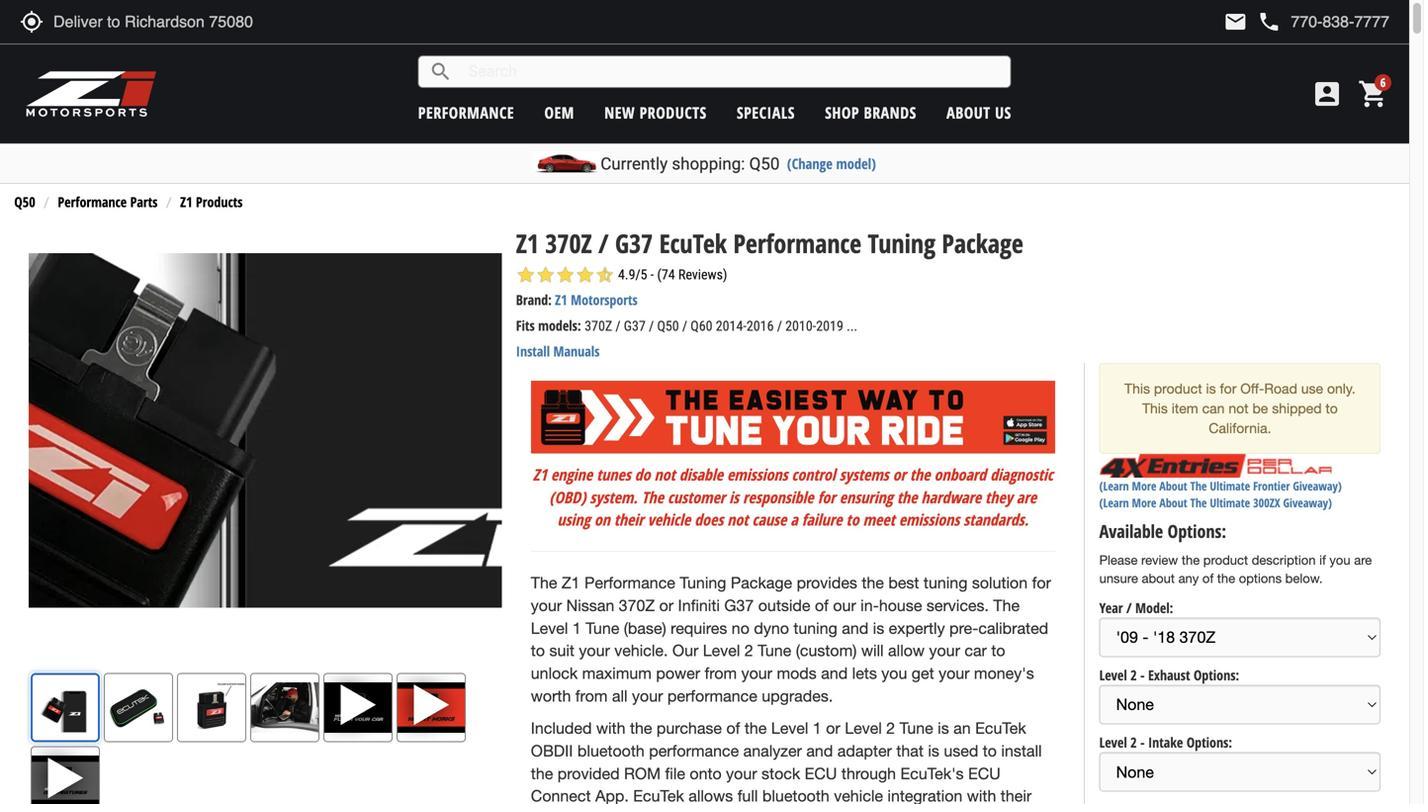 Task type: vqa. For each thing, say whether or not it's contained in the screenshot.
Frontier
yes



Task type: describe. For each thing, give the bounding box(es) containing it.
disable
[[679, 464, 723, 485]]

z1 motorsports link
[[555, 290, 638, 309]]

oem
[[544, 102, 575, 123]]

brands
[[864, 102, 917, 123]]

z1 inside the z1 performance tuning package provides the best tuning solution for your nissan 370z or infiniti g37 outside of our in-house services. the level 1 tune (base) requires no dyno tuning and is expertly pre-calibrated to suit your vehicle. our level 2 tune (custom) will allow your car to unlock maximum power from your mods and lets you get your money's worth from all your performance upgrades.
[[562, 574, 580, 592]]

account_box link
[[1307, 78, 1348, 110]]

tuning inside the z1 performance tuning package provides the best tuning solution for your nissan 370z or infiniti g37 outside of our in-house services. the level 1 tune (base) requires no dyno tuning and is expertly pre-calibrated to suit your vehicle. our level 2 tune (custom) will allow your car to unlock maximum power from your mods and lets you get your money's worth from all your performance upgrades.
[[680, 574, 726, 592]]

0 vertical spatial tuning
[[924, 574, 968, 592]]

- for intake
[[1141, 733, 1145, 752]]

z1 for 370z
[[516, 225, 539, 261]]

your up the "maximum"
[[579, 642, 610, 660]]

exhaust
[[1148, 666, 1190, 684]]

1 vertical spatial from
[[575, 687, 608, 705]]

will
[[861, 642, 884, 660]]

level left exhaust
[[1100, 666, 1127, 684]]

on
[[594, 509, 610, 530]]

of inside the z1 performance tuning package provides the best tuning solution for your nissan 370z or infiniti g37 outside of our in-house services. the level 1 tune (base) requires no dyno tuning and is expertly pre-calibrated to suit your vehicle. our level 2 tune (custom) will allow your car to unlock maximum power from your mods and lets you get your money's worth from all your performance upgrades.
[[815, 596, 829, 615]]

1 vertical spatial and
[[821, 664, 848, 682]]

vehicle inside z1 engine tunes do not disable emissions control systems or the onboard diagnostic (obd) system. the customer is responsible for ensuring the hardware they are using on their vehicle does not cause a failure to meet emissions standards.
[[648, 509, 691, 530]]

brand:
[[516, 290, 552, 309]]

that
[[896, 742, 924, 760]]

0 vertical spatial performance
[[58, 193, 127, 211]]

1 ecu from the left
[[805, 764, 837, 783]]

infiniti
[[678, 596, 720, 615]]

their
[[614, 509, 644, 530]]

1 horizontal spatial not
[[727, 509, 748, 530]]

370z inside the z1 performance tuning package provides the best tuning solution for your nissan 370z or infiniti g37 outside of our in-house services. the level 1 tune (base) requires no dyno tuning and is expertly pre-calibrated to suit your vehicle. our level 2 tune (custom) will allow your car to unlock maximum power from your mods and lets you get your money's worth from all your performance upgrades.
[[619, 596, 655, 615]]

z1 motorsports logo image
[[25, 69, 158, 119]]

for inside the z1 performance tuning package provides the best tuning solution for your nissan 370z or infiniti g37 outside of our in-house services. the level 1 tune (base) requires no dyno tuning and is expertly pre-calibrated to suit your vehicle. our level 2 tune (custom) will allow your car to unlock maximum power from your mods and lets you get your money's worth from all your performance upgrades.
[[1032, 574, 1051, 592]]

allow
[[888, 642, 925, 660]]

to inside included with the purchase of the level 1 or level 2 tune is an ecutek obdii bluetooth performance analyzer and adapter that is used to install the provided rom file onto your stock ecu through ecutek's ecu connect app. ecutek allows full bluetooth vehicle integration with th
[[983, 742, 997, 760]]

review
[[1141, 553, 1178, 568]]

tunes
[[597, 464, 631, 485]]

is inside z1 engine tunes do not disable emissions control systems or the onboard diagnostic (obd) system. the customer is responsible for ensuring the hardware they are using on their vehicle does not cause a failure to meet emissions standards.
[[729, 487, 739, 508]]

unsure
[[1100, 571, 1138, 586]]

hardware
[[921, 487, 981, 508]]

0 horizontal spatial tuning
[[794, 619, 838, 637]]

0 vertical spatial 370z
[[545, 225, 592, 261]]

2 left intake
[[1131, 733, 1137, 752]]

2 more from the top
[[1132, 495, 1157, 511]]

your left nissan
[[531, 596, 562, 615]]

the right "ensuring"
[[897, 487, 918, 508]]

requires
[[671, 619, 727, 637]]

upgrades.
[[762, 687, 833, 705]]

ecutek inside z1 370z / g37 ecutek performance tuning package star star star star star_half 4.9/5 - (74 reviews) brand: z1 motorsports fits models: 370z / g37 / q50 / q60 2014-2016 / 2010-2019 ... install manuals
[[659, 225, 727, 261]]

2 inside the z1 performance tuning package provides the best tuning solution for your nissan 370z or infiniti g37 outside of our in-house services. the level 1 tune (base) requires no dyno tuning and is expertly pre-calibrated to suit your vehicle. our level 2 tune (custom) will allow your car to unlock maximum power from your mods and lets you get your money's worth from all your performance upgrades.
[[745, 642, 753, 660]]

system.
[[590, 487, 638, 508]]

0 vertical spatial g37
[[615, 225, 653, 261]]

products
[[640, 102, 707, 123]]

car
[[965, 642, 987, 660]]

money's
[[974, 664, 1034, 682]]

onboard
[[934, 464, 986, 485]]

1 vertical spatial g37
[[624, 318, 646, 334]]

not inside this product is for off-road use only. this item can not be shipped to california.
[[1229, 400, 1249, 417]]

lets
[[852, 664, 877, 682]]

z1 370z / g37 ecutek performance tuning package star star star star star_half 4.9/5 - (74 reviews) brand: z1 motorsports fits models: 370z / g37 / q50 / q60 2014-2016 / 2010-2019 ... install manuals
[[516, 225, 1024, 361]]

the up rom
[[630, 719, 652, 738]]

a
[[791, 509, 798, 530]]

2019
[[816, 318, 844, 334]]

1 vertical spatial this
[[1142, 400, 1168, 417]]

expertly
[[889, 619, 945, 637]]

1 (learn from the top
[[1100, 478, 1129, 494]]

to inside this product is for off-road use only. this item can not be shipped to california.
[[1326, 400, 1338, 417]]

1 vertical spatial with
[[967, 787, 996, 804]]

1 vertical spatial ecutek
[[975, 719, 1026, 738]]

0 vertical spatial tune
[[586, 619, 620, 637]]

or inside z1 engine tunes do not disable emissions control systems or the onboard diagnostic (obd) system. the customer is responsible for ensuring the hardware they are using on their vehicle does not cause a failure to meet emissions standards.
[[893, 464, 906, 485]]

performance inside the z1 performance tuning package provides the best tuning solution for your nissan 370z or infiniti g37 outside of our in-house services. the level 1 tune (base) requires no dyno tuning and is expertly pre-calibrated to suit your vehicle. our level 2 tune (custom) will allow your car to unlock maximum power from your mods and lets you get your money's worth from all your performance upgrades.
[[668, 687, 758, 705]]

for inside z1 engine tunes do not disable emissions control systems or the onboard diagnostic (obd) system. the customer is responsible for ensuring the hardware they are using on their vehicle does not cause a failure to meet emissions standards.
[[818, 487, 836, 508]]

the down solution
[[994, 596, 1020, 615]]

options: inside (learn more about the ultimate frontier giveaway) (learn more about the ultimate 300zx giveaway) available options: please review the product description if you are unsure about any of the options below.
[[1168, 519, 1227, 543]]

1 vertical spatial emissions
[[899, 509, 960, 530]]

specials
[[737, 102, 795, 123]]

3 star from the left
[[556, 265, 575, 285]]

are inside z1 engine tunes do not disable emissions control systems or the onboard diagnostic (obd) system. the customer is responsible for ensuring the hardware they are using on their vehicle does not cause a failure to meet emissions standards.
[[1017, 487, 1037, 508]]

tuning inside z1 370z / g37 ecutek performance tuning package star star star star star_half 4.9/5 - (74 reviews) brand: z1 motorsports fits models: 370z / g37 / q50 / q60 2014-2016 / 2010-2019 ... install manuals
[[868, 225, 936, 261]]

to inside z1 engine tunes do not disable emissions control systems or the onboard diagnostic (obd) system. the customer is responsible for ensuring the hardware they are using on their vehicle does not cause a failure to meet emissions standards.
[[846, 509, 859, 530]]

are inside (learn more about the ultimate frontier giveaway) (learn more about the ultimate 300zx giveaway) available options: please review the product description if you are unsure about any of the options below.
[[1354, 553, 1372, 568]]

be
[[1253, 400, 1268, 417]]

power
[[656, 664, 700, 682]]

performance parts
[[58, 193, 158, 211]]

2 ecu from the left
[[968, 764, 1001, 783]]

adapter
[[838, 742, 892, 760]]

model)
[[836, 154, 876, 173]]

do
[[635, 464, 650, 485]]

is left the an
[[938, 719, 949, 738]]

meet
[[863, 509, 895, 530]]

options
[[1239, 571, 1282, 586]]

you inside the z1 performance tuning package provides the best tuning solution for your nissan 370z or infiniti g37 outside of our in-house services. the level 1 tune (base) requires no dyno tuning and is expertly pre-calibrated to suit your vehicle. our level 2 tune (custom) will allow your car to unlock maximum power from your mods and lets you get your money's worth from all your performance upgrades.
[[882, 664, 907, 682]]

motorsports
[[571, 290, 638, 309]]

level up analyzer at the right of the page
[[771, 719, 809, 738]]

through
[[842, 764, 896, 783]]

install
[[516, 342, 550, 361]]

0 vertical spatial performance
[[418, 102, 514, 123]]

no
[[732, 619, 750, 637]]

the inside the z1 performance tuning package provides the best tuning solution for your nissan 370z or infiniti g37 outside of our in-house services. the level 1 tune (base) requires no dyno tuning and is expertly pre-calibrated to suit your vehicle. our level 2 tune (custom) will allow your car to unlock maximum power from your mods and lets you get your money's worth from all your performance upgrades.
[[862, 574, 884, 592]]

1 inside the z1 performance tuning package provides the best tuning solution for your nissan 370z or infiniti g37 outside of our in-house services. the level 1 tune (base) requires no dyno tuning and is expertly pre-calibrated to suit your vehicle. our level 2 tune (custom) will allow your car to unlock maximum power from your mods and lets you get your money's worth from all your performance upgrades.
[[573, 619, 581, 637]]

phone link
[[1258, 10, 1390, 34]]

engine
[[551, 464, 593, 485]]

currently shopping: q50 (change model)
[[601, 154, 876, 174]]

q60
[[691, 318, 713, 334]]

solution
[[972, 574, 1028, 592]]

available
[[1100, 519, 1163, 543]]

responsible
[[743, 487, 814, 508]]

(learn more about the ultimate frontier giveaway) link
[[1100, 478, 1342, 494]]

is up ecutek's at bottom right
[[928, 742, 940, 760]]

1 vertical spatial 370z
[[585, 318, 612, 334]]

level 2 - exhaust options:
[[1100, 666, 1240, 684]]

performance inside z1 370z / g37 ecutek performance tuning package star star star star star_half 4.9/5 - (74 reviews) brand: z1 motorsports fits models: 370z / g37 / q50 / q60 2014-2016 / 2010-2019 ... install manuals
[[733, 225, 862, 261]]

integration
[[888, 787, 963, 804]]

shop brands
[[825, 102, 917, 123]]

product inside (learn more about the ultimate frontier giveaway) (learn more about the ultimate 300zx giveaway) available options: please review the product description if you are unsure about any of the options below.
[[1204, 553, 1248, 568]]

0 vertical spatial emissions
[[727, 464, 788, 485]]

q50 link
[[14, 193, 35, 211]]

level 2 - intake options:
[[1100, 733, 1233, 752]]

0 vertical spatial this
[[1125, 380, 1150, 397]]

does
[[695, 509, 723, 530]]

the down (learn more about the ultimate frontier giveaway) link
[[1191, 495, 1207, 511]]

2010-
[[785, 318, 816, 334]]

or inside included with the purchase of the level 1 or level 2 tune is an ecutek obdii bluetooth performance analyzer and adapter that is used to install the provided rom file onto your stock ecu through ecutek's ecu connect app. ecutek allows full bluetooth vehicle integration with th
[[826, 719, 841, 738]]

install manuals link
[[516, 342, 600, 361]]

the up analyzer at the right of the page
[[745, 719, 767, 738]]

all
[[612, 687, 628, 705]]

best
[[889, 574, 919, 592]]

model:
[[1136, 598, 1174, 617]]

shop
[[825, 102, 860, 123]]

house
[[879, 596, 922, 615]]

mail link
[[1224, 10, 1248, 34]]

(change model) link
[[787, 154, 876, 173]]

rom
[[624, 764, 661, 783]]

package inside the z1 performance tuning package provides the best tuning solution for your nissan 370z or infiniti g37 outside of our in-house services. the level 1 tune (base) requires no dyno tuning and is expertly pre-calibrated to suit your vehicle. our level 2 tune (custom) will allow your car to unlock maximum power from your mods and lets you get your money's worth from all your performance upgrades.
[[731, 574, 792, 592]]

1 more from the top
[[1132, 478, 1157, 494]]

level left intake
[[1100, 733, 1127, 752]]

your right all
[[632, 687, 663, 705]]

1 horizontal spatial from
[[705, 664, 737, 682]]

unlock
[[531, 664, 578, 682]]

maximum
[[582, 664, 652, 682]]

included
[[531, 719, 592, 738]]

level up the 'suit'
[[531, 619, 568, 637]]

new
[[605, 102, 635, 123]]

shopping_cart link
[[1353, 78, 1390, 110]]

4.9/5 -
[[618, 267, 654, 283]]

ensuring
[[840, 487, 893, 508]]

install
[[1001, 742, 1042, 760]]

an
[[954, 719, 971, 738]]

provided
[[558, 764, 620, 783]]

the left options
[[1217, 571, 1236, 586]]

the up any
[[1182, 553, 1200, 568]]



Task type: locate. For each thing, give the bounding box(es) containing it.
performance up nissan
[[585, 574, 675, 592]]

0 horizontal spatial for
[[818, 487, 836, 508]]

1 horizontal spatial product
[[1204, 553, 1248, 568]]

0 vertical spatial -
[[1141, 666, 1145, 684]]

the up hardware on the right of the page
[[910, 464, 930, 485]]

g37 inside the z1 performance tuning package provides the best tuning solution for your nissan 370z or infiniti g37 outside of our in-house services. the level 1 tune (base) requires no dyno tuning and is expertly pre-calibrated to suit your vehicle. our level 2 tune (custom) will allow your car to unlock maximum power from your mods and lets you get your money's worth from all your performance upgrades.
[[724, 596, 754, 615]]

about
[[1142, 571, 1175, 586]]

z1 up models:
[[555, 290, 567, 309]]

or up (base)
[[659, 596, 674, 615]]

0 horizontal spatial with
[[596, 719, 626, 738]]

2 star from the left
[[536, 265, 556, 285]]

not right does in the bottom of the page
[[727, 509, 748, 530]]

the up the 'suit'
[[531, 574, 557, 592]]

is up will
[[873, 619, 885, 637]]

for
[[1220, 380, 1237, 397], [818, 487, 836, 508], [1032, 574, 1051, 592]]

product
[[1154, 380, 1202, 397], [1204, 553, 1248, 568]]

1 horizontal spatial of
[[815, 596, 829, 615]]

tuning up services.
[[924, 574, 968, 592]]

shopping:
[[672, 154, 745, 174]]

0 horizontal spatial product
[[1154, 380, 1202, 397]]

(base)
[[624, 619, 666, 637]]

or up adapter
[[826, 719, 841, 738]]

0 vertical spatial vehicle
[[648, 509, 691, 530]]

0 vertical spatial are
[[1017, 487, 1037, 508]]

only.
[[1327, 380, 1356, 397]]

or right systems
[[893, 464, 906, 485]]

0 vertical spatial more
[[1132, 478, 1157, 494]]

1 vertical spatial or
[[659, 596, 674, 615]]

onto
[[690, 764, 722, 783]]

options: down '(learn more about the ultimate 300zx giveaway)' link
[[1168, 519, 1227, 543]]

0 vertical spatial and
[[842, 619, 869, 637]]

0 vertical spatial 1
[[573, 619, 581, 637]]

0 vertical spatial q50
[[749, 154, 780, 174]]

off-
[[1241, 380, 1265, 397]]

bluetooth up 'provided'
[[578, 742, 645, 760]]

ultimate up '(learn more about the ultimate 300zx giveaway)' link
[[1210, 478, 1250, 494]]

ecu
[[805, 764, 837, 783], [968, 764, 1001, 783]]

0 horizontal spatial bluetooth
[[578, 742, 645, 760]]

0 vertical spatial with
[[596, 719, 626, 738]]

package inside z1 370z / g37 ecutek performance tuning package star star star star star_half 4.9/5 - (74 reviews) brand: z1 motorsports fits models: 370z / g37 / q50 / q60 2014-2016 / 2010-2019 ... install manuals
[[942, 225, 1024, 261]]

our
[[833, 596, 856, 615]]

1 vertical spatial ultimate
[[1210, 495, 1250, 511]]

0 vertical spatial of
[[1203, 571, 1214, 586]]

1 down nissan
[[573, 619, 581, 637]]

for right solution
[[1032, 574, 1051, 592]]

2 vertical spatial and
[[806, 742, 833, 760]]

g37 down motorsports
[[624, 318, 646, 334]]

2 horizontal spatial of
[[1203, 571, 1214, 586]]

2 vertical spatial or
[[826, 719, 841, 738]]

1 vertical spatial vehicle
[[834, 787, 883, 804]]

z1 for engine
[[533, 464, 547, 485]]

emissions up responsible
[[727, 464, 788, 485]]

0 vertical spatial tuning
[[868, 225, 936, 261]]

0 vertical spatial not
[[1229, 400, 1249, 417]]

allows
[[689, 787, 733, 804]]

2 horizontal spatial q50
[[749, 154, 780, 174]]

g37 up no
[[724, 596, 754, 615]]

tune down nissan
[[586, 619, 620, 637]]

bluetooth down the stock
[[763, 787, 830, 804]]

2 horizontal spatial or
[[893, 464, 906, 485]]

1 vertical spatial tune
[[758, 642, 792, 660]]

(learn more about the ultimate 300zx giveaway) link
[[1100, 495, 1332, 511]]

0 vertical spatial giveaway)
[[1293, 478, 1342, 494]]

1 vertical spatial tuning
[[680, 574, 726, 592]]

shop brands link
[[825, 102, 917, 123]]

phone
[[1258, 10, 1281, 34]]

z1 products link
[[180, 193, 243, 211]]

tuning up (custom) on the bottom of the page
[[794, 619, 838, 637]]

2 vertical spatial not
[[727, 509, 748, 530]]

2
[[745, 642, 753, 660], [1131, 666, 1137, 684], [887, 719, 895, 738], [1131, 733, 1137, 752]]

0 vertical spatial bluetooth
[[578, 742, 645, 760]]

giveaway) right frontier
[[1293, 478, 1342, 494]]

1 inside included with the purchase of the level 1 or level 2 tune is an ecutek obdii bluetooth performance analyzer and adapter that is used to install the provided rom file onto your stock ecu through ecutek's ecu connect app. ecutek allows full bluetooth vehicle integration with th
[[813, 719, 822, 738]]

1 - from the top
[[1141, 666, 1145, 684]]

(custom)
[[796, 642, 857, 660]]

performance inside included with the purchase of the level 1 or level 2 tune is an ecutek obdii bluetooth performance analyzer and adapter that is used to install the provided rom file onto your stock ecu through ecutek's ecu connect app. ecutek allows full bluetooth vehicle integration with th
[[649, 742, 739, 760]]

1
[[573, 619, 581, 637], [813, 719, 822, 738]]

2 horizontal spatial not
[[1229, 400, 1249, 417]]

g37 up 4.9/5 - at the left top of page
[[615, 225, 653, 261]]

your down pre-
[[929, 642, 960, 660]]

and left adapter
[[806, 742, 833, 760]]

performance down (change
[[733, 225, 862, 261]]

1 horizontal spatial tune
[[758, 642, 792, 660]]

the inside z1 engine tunes do not disable emissions control systems or the onboard diagnostic (obd) system. the customer is responsible for ensuring the hardware they are using on their vehicle does not cause a failure to meet emissions standards.
[[642, 487, 664, 508]]

is inside this product is for off-road use only. this item can not be shipped to california.
[[1206, 380, 1216, 397]]

your inside included with the purchase of the level 1 or level 2 tune is an ecutek obdii bluetooth performance analyzer and adapter that is used to install the provided rom file onto your stock ecu through ecutek's ecu connect app. ecutek allows full bluetooth vehicle integration with th
[[726, 764, 757, 783]]

1 horizontal spatial tuning
[[924, 574, 968, 592]]

0 horizontal spatial emissions
[[727, 464, 788, 485]]

0 horizontal spatial you
[[882, 664, 907, 682]]

is inside the z1 performance tuning package provides the best tuning solution for your nissan 370z or infiniti g37 outside of our in-house services. the level 1 tune (base) requires no dyno tuning and is expertly pre-calibrated to suit your vehicle. our level 2 tune (custom) will allow your car to unlock maximum power from your mods and lets you get your money's worth from all your performance upgrades.
[[873, 619, 885, 637]]

tune inside included with the purchase of the level 1 or level 2 tune is an ecutek obdii bluetooth performance analyzer and adapter that is used to install the provided rom file onto your stock ecu through ecutek's ecu connect app. ecutek allows full bluetooth vehicle integration with th
[[900, 719, 933, 738]]

- left exhaust
[[1141, 666, 1145, 684]]

are right if
[[1354, 553, 1372, 568]]

obdii
[[531, 742, 573, 760]]

0 vertical spatial about
[[947, 102, 991, 123]]

1 vertical spatial not
[[654, 464, 675, 485]]

vehicle.
[[615, 642, 668, 660]]

performance up purchase
[[668, 687, 758, 705]]

options: right exhaust
[[1194, 666, 1240, 684]]

failure
[[802, 509, 842, 530]]

z1 engine tunes do not disable emissions control systems or the onboard diagnostic (obd) system. the customer is responsible for ensuring the hardware they are using on their vehicle does not cause a failure to meet emissions standards.
[[533, 464, 1053, 530]]

below.
[[1286, 571, 1323, 586]]

1 vertical spatial about
[[1160, 478, 1188, 494]]

for left off-
[[1220, 380, 1237, 397]]

1 horizontal spatial tuning
[[868, 225, 936, 261]]

systems
[[840, 464, 889, 485]]

q50 inside z1 370z / g37 ecutek performance tuning package star star star star star_half 4.9/5 - (74 reviews) brand: z1 motorsports fits models: 370z / g37 / q50 / q60 2014-2016 / 2010-2019 ... install manuals
[[657, 318, 679, 334]]

q50 left (change
[[749, 154, 780, 174]]

with down used
[[967, 787, 996, 804]]

you
[[1330, 553, 1351, 568], [882, 664, 907, 682]]

1 vertical spatial for
[[818, 487, 836, 508]]

2 vertical spatial g37
[[724, 596, 754, 615]]

- left intake
[[1141, 733, 1145, 752]]

your left mods at the bottom right of page
[[741, 664, 773, 682]]

performance
[[58, 193, 127, 211], [733, 225, 862, 261], [585, 574, 675, 592]]

options: for intake
[[1187, 733, 1233, 752]]

or inside the z1 performance tuning package provides the best tuning solution for your nissan 370z or infiniti g37 outside of our in-house services. the level 1 tune (base) requires no dyno tuning and is expertly pre-calibrated to suit your vehicle. our level 2 tune (custom) will allow your car to unlock maximum power from your mods and lets you get your money's worth from all your performance upgrades.
[[659, 596, 674, 615]]

use
[[1301, 380, 1324, 397]]

1 vertical spatial package
[[731, 574, 792, 592]]

1 star from the left
[[516, 265, 536, 285]]

tune down dyno
[[758, 642, 792, 660]]

(change
[[787, 154, 833, 173]]

1 horizontal spatial vehicle
[[834, 787, 883, 804]]

analyzer
[[743, 742, 802, 760]]

performance left parts
[[58, 193, 127, 211]]

performance
[[418, 102, 514, 123], [668, 687, 758, 705], [649, 742, 739, 760]]

of inside included with the purchase of the level 1 or level 2 tune is an ecutek obdii bluetooth performance analyzer and adapter that is used to install the provided rom file onto your stock ecu through ecutek's ecu connect app. ecutek allows full bluetooth vehicle integration with th
[[726, 719, 740, 738]]

product inside this product is for off-road use only. this item can not be shipped to california.
[[1154, 380, 1202, 397]]

0 vertical spatial from
[[705, 664, 737, 682]]

0 horizontal spatial tune
[[586, 619, 620, 637]]

tune up that
[[900, 719, 933, 738]]

fits
[[516, 316, 535, 335]]

app.
[[595, 787, 629, 804]]

1 vertical spatial q50
[[14, 193, 35, 211]]

tuning up infiniti
[[680, 574, 726, 592]]

1 vertical spatial bluetooth
[[763, 787, 830, 804]]

1 horizontal spatial for
[[1032, 574, 1051, 592]]

2 vertical spatial options:
[[1187, 733, 1233, 752]]

your up the full
[[726, 764, 757, 783]]

to
[[1326, 400, 1338, 417], [846, 509, 859, 530], [531, 642, 545, 660], [991, 642, 1006, 660], [983, 742, 997, 760]]

1 horizontal spatial package
[[942, 225, 1024, 261]]

2 - from the top
[[1141, 733, 1145, 752]]

z1 up nissan
[[562, 574, 580, 592]]

star
[[516, 265, 536, 285], [536, 265, 556, 285], [556, 265, 575, 285], [575, 265, 595, 285]]

2 horizontal spatial for
[[1220, 380, 1237, 397]]

to left the 'suit'
[[531, 642, 545, 660]]

tuning down model)
[[868, 225, 936, 261]]

...
[[847, 318, 858, 334]]

0 horizontal spatial ecu
[[805, 764, 837, 783]]

you down the allow
[[882, 664, 907, 682]]

not right do
[[654, 464, 675, 485]]

for up failure
[[818, 487, 836, 508]]

z1 for products
[[180, 193, 192, 211]]

0 horizontal spatial 1
[[573, 619, 581, 637]]

370z up (base)
[[619, 596, 655, 615]]

more
[[1132, 478, 1157, 494], [1132, 495, 1157, 511]]

z1
[[180, 193, 192, 211], [516, 225, 539, 261], [555, 290, 567, 309], [533, 464, 547, 485], [562, 574, 580, 592]]

Search search field
[[453, 56, 1011, 87]]

road
[[1265, 380, 1298, 397]]

370z down the z1 motorsports 'link'
[[585, 318, 612, 334]]

1 horizontal spatial ecu
[[968, 764, 1001, 783]]

to right car
[[991, 642, 1006, 660]]

of right purchase
[[726, 719, 740, 738]]

z1 left engine
[[533, 464, 547, 485]]

are down diagnostic
[[1017, 487, 1037, 508]]

performance parts link
[[58, 193, 158, 211]]

using
[[557, 509, 590, 530]]

ecu right the stock
[[805, 764, 837, 783]]

2 up adapter
[[887, 719, 895, 738]]

about us
[[947, 102, 1012, 123]]

1 horizontal spatial you
[[1330, 553, 1351, 568]]

4 star from the left
[[575, 265, 595, 285]]

2 vertical spatial for
[[1032, 574, 1051, 592]]

about down (learn more about the ultimate frontier giveaway) link
[[1160, 495, 1188, 511]]

parts
[[130, 193, 158, 211]]

0 horizontal spatial tuning
[[680, 574, 726, 592]]

ecutek down shopping:
[[659, 225, 727, 261]]

1 horizontal spatial emissions
[[899, 509, 960, 530]]

2 left exhaust
[[1131, 666, 1137, 684]]

ecu down used
[[968, 764, 1001, 783]]

bluetooth
[[578, 742, 645, 760], [763, 787, 830, 804]]

the down obdii
[[531, 764, 553, 783]]

oem link
[[544, 102, 575, 123]]

with down all
[[596, 719, 626, 738]]

about left us
[[947, 102, 991, 123]]

370z up the z1 motorsports 'link'
[[545, 225, 592, 261]]

2 vertical spatial ecutek
[[633, 787, 684, 804]]

about us link
[[947, 102, 1012, 123]]

provides
[[797, 574, 858, 592]]

0 vertical spatial (learn
[[1100, 478, 1129, 494]]

product up item
[[1154, 380, 1202, 397]]

from right power
[[705, 664, 737, 682]]

2 horizontal spatial performance
[[733, 225, 862, 261]]

options: right intake
[[1187, 733, 1233, 752]]

performance inside the z1 performance tuning package provides the best tuning solution for your nissan 370z or infiniti g37 outside of our in-house services. the level 1 tune (base) requires no dyno tuning and is expertly pre-calibrated to suit your vehicle. our level 2 tune (custom) will allow your car to unlock maximum power from your mods and lets you get your money's worth from all your performance upgrades.
[[585, 574, 675, 592]]

1 horizontal spatial or
[[826, 719, 841, 738]]

0 horizontal spatial are
[[1017, 487, 1037, 508]]

0 horizontal spatial q50
[[14, 193, 35, 211]]

dyno
[[754, 619, 789, 637]]

0 vertical spatial product
[[1154, 380, 1202, 397]]

performance down purchase
[[649, 742, 739, 760]]

worth
[[531, 687, 571, 705]]

products
[[196, 193, 243, 211]]

0 horizontal spatial or
[[659, 596, 674, 615]]

2 horizontal spatial tune
[[900, 719, 933, 738]]

for inside this product is for off-road use only. this item can not be shipped to california.
[[1220, 380, 1237, 397]]

1 vertical spatial options:
[[1194, 666, 1240, 684]]

and down our
[[842, 619, 869, 637]]

not up "california."
[[1229, 400, 1249, 417]]

0 vertical spatial ecutek
[[659, 225, 727, 261]]

mods
[[777, 664, 817, 682]]

2 ultimate from the top
[[1210, 495, 1250, 511]]

from left all
[[575, 687, 608, 705]]

1 vertical spatial you
[[882, 664, 907, 682]]

pre-
[[950, 619, 979, 637]]

2 inside included with the purchase of the level 1 or level 2 tune is an ecutek obdii bluetooth performance analyzer and adapter that is used to install the provided rom file onto your stock ecu through ecutek's ecu connect app. ecutek allows full bluetooth vehicle integration with th
[[887, 719, 895, 738]]

(obd)
[[549, 487, 586, 508]]

vehicle down customer
[[648, 509, 691, 530]]

level down no
[[703, 642, 740, 660]]

0 horizontal spatial package
[[731, 574, 792, 592]]

of inside (learn more about the ultimate frontier giveaway) (learn more about the ultimate 300zx giveaway) available options: please review the product description if you are unsure about any of the options below.
[[1203, 571, 1214, 586]]

1 horizontal spatial with
[[967, 787, 996, 804]]

and inside included with the purchase of the level 1 or level 2 tune is an ecutek obdii bluetooth performance analyzer and adapter that is used to install the provided rom file onto your stock ecu through ecutek's ecu connect app. ecutek allows full bluetooth vehicle integration with th
[[806, 742, 833, 760]]

ecutek's
[[901, 764, 964, 783]]

customer
[[668, 487, 725, 508]]

1 vertical spatial of
[[815, 596, 829, 615]]

currently
[[601, 154, 668, 174]]

level
[[531, 619, 568, 637], [703, 642, 740, 660], [1100, 666, 1127, 684], [771, 719, 809, 738], [845, 719, 882, 738], [1100, 733, 1127, 752]]

1 vertical spatial (learn
[[1100, 495, 1129, 511]]

new products link
[[605, 102, 707, 123]]

0 vertical spatial options:
[[1168, 519, 1227, 543]]

emissions down hardware on the right of the page
[[899, 509, 960, 530]]

performance down search
[[418, 102, 514, 123]]

your right the get
[[939, 664, 970, 682]]

vehicle down through
[[834, 787, 883, 804]]

the up '(learn more about the ultimate 300zx giveaway)' link
[[1191, 478, 1207, 494]]

mail
[[1224, 10, 1248, 34]]

to right used
[[983, 742, 997, 760]]

outside
[[758, 596, 811, 615]]

options: for exhaust
[[1194, 666, 1240, 684]]

can
[[1202, 400, 1225, 417]]

to down the only.
[[1326, 400, 1338, 417]]

ecutek up install
[[975, 719, 1026, 738]]

1 vertical spatial product
[[1204, 553, 1248, 568]]

0 horizontal spatial vehicle
[[648, 509, 691, 530]]

new products
[[605, 102, 707, 123]]

-
[[1141, 666, 1145, 684], [1141, 733, 1145, 752]]

2 vertical spatial performance
[[649, 742, 739, 760]]

our
[[673, 642, 699, 660]]

1 vertical spatial performance
[[733, 225, 862, 261]]

1 ultimate from the top
[[1210, 478, 1250, 494]]

0 vertical spatial you
[[1330, 553, 1351, 568]]

vehicle inside included with the purchase of the level 1 or level 2 tune is an ecutek obdii bluetooth performance analyzer and adapter that is used to install the provided rom file onto your stock ecu through ecutek's ecu connect app. ecutek allows full bluetooth vehicle integration with th
[[834, 787, 883, 804]]

the z1 performance tuning package provides the best tuning solution for your nissan 370z or infiniti g37 outside of our in-house services. the level 1 tune (base) requires no dyno tuning and is expertly pre-calibrated to suit your vehicle. our level 2 tune (custom) will allow your car to unlock maximum power from your mods and lets you get your money's worth from all your performance upgrades.
[[531, 574, 1051, 705]]

2014-
[[716, 318, 747, 334]]

level up adapter
[[845, 719, 882, 738]]

and down (custom) on the bottom of the page
[[821, 664, 848, 682]]

0 vertical spatial for
[[1220, 380, 1237, 397]]

1 horizontal spatial 1
[[813, 719, 822, 738]]

1 vertical spatial are
[[1354, 553, 1372, 568]]

1 down the upgrades.
[[813, 719, 822, 738]]

the down do
[[642, 487, 664, 508]]

0 horizontal spatial not
[[654, 464, 675, 485]]

1 horizontal spatial are
[[1354, 553, 1372, 568]]

about up '(learn more about the ultimate 300zx giveaway)' link
[[1160, 478, 1188, 494]]

z1 up brand:
[[516, 225, 539, 261]]

manuals
[[553, 342, 600, 361]]

(learn more about the ultimate frontier giveaway) (learn more about the ultimate 300zx giveaway) available options: please review the product description if you are unsure about any of the options below.
[[1100, 478, 1372, 586]]

z1 inside z1 engine tunes do not disable emissions control systems or the onboard diagnostic (obd) system. the customer is responsible for ensuring the hardware they are using on their vehicle does not cause a failure to meet emissions standards.
[[533, 464, 547, 485]]

1 horizontal spatial bluetooth
[[763, 787, 830, 804]]

1 vertical spatial performance
[[668, 687, 758, 705]]

1 vertical spatial 1
[[813, 719, 822, 738]]

2 down no
[[745, 642, 753, 660]]

and
[[842, 619, 869, 637], [821, 664, 848, 682], [806, 742, 833, 760]]

us
[[995, 102, 1012, 123]]

2 vertical spatial about
[[1160, 495, 1188, 511]]

you inside (learn more about the ultimate frontier giveaway) (learn more about the ultimate 300zx giveaway) available options: please review the product description if you are unsure about any of the options below.
[[1330, 553, 1351, 568]]

0 vertical spatial ultimate
[[1210, 478, 1250, 494]]

file
[[665, 764, 685, 783]]

0 vertical spatial or
[[893, 464, 906, 485]]

if
[[1320, 553, 1326, 568]]

z1 left products
[[180, 193, 192, 211]]

with
[[596, 719, 626, 738], [967, 787, 996, 804]]

2 (learn from the top
[[1100, 495, 1129, 511]]

the up in- at the right
[[862, 574, 884, 592]]

2 vertical spatial 370z
[[619, 596, 655, 615]]

- for exhaust
[[1141, 666, 1145, 684]]

year
[[1100, 598, 1123, 617]]

q50
[[749, 154, 780, 174], [14, 193, 35, 211], [657, 318, 679, 334]]

1 vertical spatial giveaway)
[[1283, 495, 1332, 511]]



